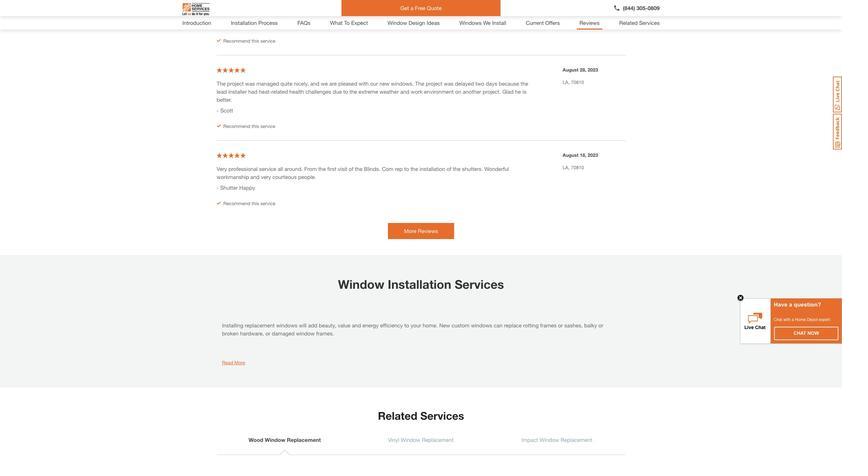 Task type: vqa. For each thing, say whether or not it's contained in the screenshot.
Related Services
yes



Task type: describe. For each thing, give the bounding box(es) containing it.
workmanship
[[217, 174, 249, 180]]

replacement for impact window replacement
[[561, 437, 593, 444]]

1 of from the left
[[349, 166, 354, 172]]

replacement
[[245, 323, 275, 329]]

replace
[[505, 323, 522, 329]]

windows
[[460, 20, 482, 26]]

2 vertical spatial services
[[421, 410, 465, 423]]

have
[[774, 302, 788, 309]]

this for was
[[252, 123, 259, 129]]

2 weather from the top
[[380, 88, 399, 95]]

balky
[[585, 323, 598, 329]]

frames
[[541, 323, 557, 329]]

get
[[401, 5, 409, 11]]

process
[[259, 20, 278, 26]]

expect
[[351, 20, 368, 26]]

1 on from the top
[[456, 3, 462, 9]]

(844) 305-0809 link
[[614, 4, 660, 12]]

☆ ☆ ☆ ☆ ☆ for professional
[[217, 152, 246, 159]]

28,
[[580, 67, 587, 73]]

damaged
[[272, 331, 295, 337]]

very
[[217, 166, 227, 172]]

1 we from the top
[[321, 0, 328, 1]]

more inside 'link'
[[404, 228, 417, 234]]

2 scott from the top
[[220, 107, 233, 114]]

get a free quote
[[401, 5, 442, 11]]

will
[[299, 323, 307, 329]]

2 the project was managed quite nicely, and we are pleased with our new windows. the project was delayed two days because the lead installer had heat-related health challenges due to the extreme weather and work environment on another project. glad he is better. from the top
[[217, 80, 529, 103]]

1 our from the top
[[370, 0, 378, 1]]

to
[[344, 20, 350, 26]]

1 two from the top
[[476, 0, 485, 1]]

read more
[[222, 360, 245, 366]]

70810 for the project was managed quite nicely, and we are pleased with our new windows. the project was delayed two days because the lead installer had heat-related health challenges due to the extreme weather and work environment on another project. glad he is better.
[[571, 79, 585, 85]]

window installation services
[[338, 277, 504, 292]]

1 installer from the top
[[229, 3, 247, 9]]

1 quite from the top
[[281, 0, 293, 1]]

more reviews
[[404, 228, 438, 234]]

reviews inside 'link'
[[418, 228, 438, 234]]

1 recommend this service from the top
[[224, 38, 276, 44]]

we
[[484, 20, 491, 26]]

0809
[[648, 5, 660, 11]]

what
[[330, 20, 343, 26]]

installing replacement windows will add beauty, value and energy efficiency to your home. new custom windows can replace rotting frames or sashes, balky or broken hardware, or damaged window frames.
[[222, 323, 604, 337]]

and inside very professional service all around. from the first visit of the blinds. com rep to the installation of the shutters. wonderful workmanship and very courteous people.
[[251, 174, 260, 180]]

2 windows from the left
[[471, 323, 493, 329]]

replacement for vinyl window replacement
[[422, 437, 454, 444]]

home.
[[423, 323, 438, 329]]

have a question?
[[774, 302, 822, 309]]

1 weather from the top
[[380, 3, 399, 9]]

2 because from the top
[[499, 80, 520, 87]]

0 horizontal spatial more
[[235, 360, 245, 366]]

now
[[808, 331, 820, 336]]

1 windows from the left
[[276, 323, 298, 329]]

2 related from the top
[[272, 88, 288, 95]]

2 environment from the top
[[424, 88, 454, 95]]

la, for the project was managed quite nicely, and we are pleased with our new windows. the project was delayed two days because the lead installer had heat-related health challenges due to the extreme weather and work environment on another project. glad he is better.
[[563, 79, 570, 85]]

2 lead from the top
[[217, 88, 227, 95]]

1 are from the top
[[330, 0, 337, 1]]

very professional service all around. from the first visit of the blinds. com rep to the installation of the shutters. wonderful workmanship and very courteous people.
[[217, 166, 509, 180]]

replacement for wood window replacement
[[287, 437, 321, 444]]

1 pleased from the top
[[339, 0, 358, 1]]

introduction
[[183, 20, 211, 26]]

2 - scott from the top
[[217, 107, 233, 114]]

add
[[308, 323, 318, 329]]

current
[[526, 20, 544, 26]]

do it for you logo image
[[183, 0, 209, 19]]

shutters.
[[462, 166, 483, 172]]

installation
[[420, 166, 446, 172]]

0 vertical spatial with
[[359, 0, 369, 1]]

energy
[[363, 323, 379, 329]]

window for impact window replacement
[[540, 437, 560, 444]]

chat now
[[794, 331, 820, 336]]

la, 70810 for the project was managed quite nicely, and we are pleased with our new windows. the project was delayed two days because the lead installer had heat-related health challenges due to the extreme weather and work environment on another project. glad he is better.
[[563, 79, 585, 85]]

2 is from the top
[[523, 88, 527, 95]]

professional
[[229, 166, 258, 172]]

happy
[[239, 185, 255, 191]]

all
[[278, 166, 283, 172]]

2 managed from the top
[[257, 80, 279, 87]]

faqs
[[298, 20, 311, 26]]

design
[[409, 20, 426, 26]]

blinds.
[[364, 166, 381, 172]]

18,
[[580, 152, 587, 158]]

a for question?
[[790, 302, 793, 309]]

august 18, 2023
[[563, 152, 599, 158]]

1 recommend from the top
[[224, 38, 251, 44]]

impact window replacement
[[522, 437, 593, 444]]

people.
[[298, 174, 316, 180]]

1 vertical spatial related services
[[378, 410, 465, 423]]

1 horizontal spatial or
[[559, 323, 563, 329]]

service inside very professional service all around. from the first visit of the blinds. com rep to the installation of the shutters. wonderful workmanship and very courteous people.
[[259, 166, 276, 172]]

install
[[493, 20, 507, 26]]

wood window replacement
[[249, 437, 321, 444]]

your
[[411, 323, 422, 329]]

more reviews link
[[388, 223, 455, 239]]

★ ★ ★ ★ ★ for project
[[217, 67, 246, 73]]

1 vertical spatial services
[[455, 277, 504, 292]]

2 vertical spatial a
[[792, 318, 795, 323]]

1 horizontal spatial related services
[[620, 20, 660, 26]]

around.
[[285, 166, 303, 172]]

window for vinyl window replacement
[[401, 437, 421, 444]]

chat now link
[[775, 328, 839, 340]]

current offers
[[526, 20, 560, 26]]

- shutter happy
[[217, 185, 255, 191]]

depot
[[808, 318, 818, 323]]

1 is from the top
[[523, 3, 527, 9]]

2 are from the top
[[330, 80, 337, 87]]

read
[[222, 360, 233, 366]]

2 two from the top
[[476, 80, 485, 87]]

home
[[796, 318, 807, 323]]

1 this from the top
[[252, 38, 259, 44]]

installation process
[[231, 20, 278, 26]]

1 - scott from the top
[[217, 22, 233, 28]]

first
[[328, 166, 337, 172]]

recommend this service for project
[[224, 123, 276, 129]]

1 related from the top
[[272, 3, 288, 9]]

la, 70810 for very professional service all around. from the first visit of the blinds. com rep to the installation of the shutters. wonderful workmanship and very courteous people.
[[563, 165, 585, 170]]

ideas
[[427, 20, 440, 26]]

1 delayed from the top
[[455, 0, 474, 1]]

shutter
[[220, 185, 238, 191]]

2 challenges from the top
[[306, 88, 332, 95]]

quote
[[427, 5, 442, 11]]

1 lead from the top
[[217, 3, 227, 9]]

free
[[415, 5, 426, 11]]

2 pleased from the top
[[339, 80, 358, 87]]

2 glad from the top
[[503, 88, 514, 95]]

305-
[[637, 5, 648, 11]]

1 challenges from the top
[[306, 3, 332, 9]]

window for wood window replacement
[[265, 437, 286, 444]]

august for the project was managed quite nicely, and we are pleased with our new windows. the project was delayed two days because the lead installer had heat-related health challenges due to the extreme weather and work environment on another project. glad he is better.
[[563, 67, 579, 73]]

from
[[305, 166, 317, 172]]

★ ★ ★ ★ ★ for professional
[[217, 152, 246, 159]]

0 horizontal spatial related
[[378, 410, 418, 423]]

2 health from the top
[[290, 88, 304, 95]]

vinyl window replacement
[[388, 437, 454, 444]]

and inside "installing replacement windows will add beauty, value and energy efficiency to your home. new custom windows can replace rotting frames or sashes, balky or broken hardware, or damaged window frames."
[[352, 323, 361, 329]]

a for free
[[411, 5, 414, 11]]

recommend this service for professional
[[224, 201, 276, 206]]

1 horizontal spatial related
[[620, 20, 638, 26]]

2 project. from the top
[[483, 88, 501, 95]]

expert.
[[820, 318, 832, 323]]



Task type: locate. For each thing, give the bounding box(es) containing it.
to inside "installing replacement windows will add beauty, value and energy efficiency to your home. new custom windows can replace rotting frames or sashes, balky or broken hardware, or damaged window frames."
[[405, 323, 409, 329]]

1 the project was managed quite nicely, and we are pleased with our new windows. the project was delayed two days because the lead installer had heat-related health challenges due to the extreme weather and work environment on another project. glad he is better. from the top
[[217, 0, 529, 17]]

2 ☆ ☆ ☆ ☆ ☆ from the top
[[217, 152, 246, 159]]

1 horizontal spatial windows
[[471, 323, 493, 329]]

live chat image
[[834, 77, 843, 113]]

a inside button
[[411, 5, 414, 11]]

1 better. from the top
[[217, 11, 232, 17]]

0 vertical spatial due
[[333, 3, 342, 9]]

windows
[[276, 323, 298, 329], [471, 323, 493, 329]]

related services down (844) 305-0809 link
[[620, 20, 660, 26]]

better.
[[217, 11, 232, 17], [217, 96, 232, 103]]

1 health from the top
[[290, 3, 304, 9]]

recommend
[[224, 38, 251, 44], [224, 123, 251, 129], [224, 201, 251, 206]]

2 nicely, from the top
[[294, 80, 309, 87]]

2 work from the top
[[411, 88, 423, 95]]

2 heat- from the top
[[259, 88, 272, 95]]

0 vertical spatial two
[[476, 0, 485, 1]]

custom
[[452, 323, 470, 329]]

1 vertical spatial more
[[235, 360, 245, 366]]

2 vertical spatial this
[[252, 201, 259, 206]]

1 days from the top
[[486, 0, 498, 1]]

1 august from the top
[[563, 67, 579, 73]]

we
[[321, 0, 328, 1], [321, 80, 328, 87]]

- for very professional service all around. from the first visit of the blinds. com rep to the installation of the shutters. wonderful workmanship and very courteous people.
[[217, 185, 219, 191]]

0 horizontal spatial reviews
[[418, 228, 438, 234]]

0 vertical spatial august
[[563, 67, 579, 73]]

1 vertical spatial health
[[290, 88, 304, 95]]

2 - from the top
[[217, 107, 219, 114]]

2023 for the project was managed quite nicely, and we are pleased with our new windows. the project was delayed two days because the lead installer had heat-related health challenges due to the extreme weather and work environment on another project. glad he is better.
[[588, 67, 599, 73]]

chat with a home depot expert.
[[774, 318, 832, 323]]

0 vertical spatial had
[[249, 3, 258, 9]]

due
[[333, 3, 342, 9], [333, 88, 342, 95]]

this for service
[[252, 201, 259, 206]]

0 vertical spatial reviews
[[580, 20, 600, 26]]

windows.
[[391, 0, 414, 1], [391, 80, 414, 87]]

0 horizontal spatial installation
[[231, 20, 257, 26]]

wood
[[249, 437, 264, 444]]

1 glad from the top
[[503, 3, 514, 9]]

beauty,
[[319, 323, 337, 329]]

☆
[[217, 67, 222, 73], [223, 67, 228, 73], [229, 67, 234, 73], [235, 67, 240, 73], [241, 67, 246, 73], [217, 152, 222, 159], [223, 152, 228, 159], [229, 152, 234, 159], [235, 152, 240, 159], [241, 152, 246, 159]]

la, for very professional service all around. from the first visit of the blinds. com rep to the installation of the shutters. wonderful workmanship and very courteous people.
[[563, 165, 570, 170]]

1 vertical spatial la, 70810
[[563, 165, 585, 170]]

1 horizontal spatial more
[[404, 228, 417, 234]]

august 28, 2023
[[563, 67, 599, 73]]

courteous
[[273, 174, 297, 180]]

3 recommend this service from the top
[[224, 201, 276, 206]]

or right the "frames"
[[559, 323, 563, 329]]

efficiency
[[380, 323, 403, 329]]

1 vertical spatial had
[[249, 88, 258, 95]]

installing
[[222, 323, 244, 329]]

on
[[456, 3, 462, 9], [456, 88, 462, 95]]

2 on from the top
[[456, 88, 462, 95]]

more
[[404, 228, 417, 234], [235, 360, 245, 366]]

70810
[[571, 79, 585, 85], [571, 165, 585, 170]]

rep
[[395, 166, 403, 172]]

1 vertical spatial ★ ★ ★ ★ ★
[[217, 152, 246, 159]]

1 ★ ★ ★ ★ ★ from the top
[[217, 67, 246, 73]]

related
[[620, 20, 638, 26], [378, 410, 418, 423]]

1 vertical spatial reviews
[[418, 228, 438, 234]]

2023 for very professional service all around. from the first visit of the blinds. com rep to the installation of the shutters. wonderful workmanship and very courteous people.
[[588, 152, 599, 158]]

1 extreme from the top
[[359, 3, 378, 9]]

recommend for professional
[[224, 201, 251, 206]]

0 vertical spatial new
[[380, 0, 390, 1]]

2 of from the left
[[447, 166, 452, 172]]

1 vertical spatial 2023
[[588, 152, 599, 158]]

challenges
[[306, 3, 332, 9], [306, 88, 332, 95]]

rotting
[[524, 323, 539, 329]]

of right visit
[[349, 166, 354, 172]]

august left 18,
[[563, 152, 579, 158]]

related services up vinyl window replacement
[[378, 410, 465, 423]]

1 vertical spatial the project was managed quite nicely, and we are pleased with our new windows. the project was delayed two days because the lead installer had heat-related health challenges due to the extreme weather and work environment on another project. glad he is better.
[[217, 80, 529, 103]]

2 2023 from the top
[[588, 152, 599, 158]]

a right have
[[790, 302, 793, 309]]

2 another from the top
[[463, 88, 482, 95]]

0 vertical spatial lead
[[217, 3, 227, 9]]

the
[[521, 0, 529, 1], [350, 3, 357, 9], [521, 80, 529, 87], [350, 88, 357, 95], [319, 166, 326, 172], [355, 166, 363, 172], [411, 166, 418, 172], [453, 166, 461, 172]]

0 horizontal spatial or
[[266, 331, 271, 337]]

1 vertical spatial quite
[[281, 80, 293, 87]]

or down replacement in the bottom of the page
[[266, 331, 271, 337]]

related
[[272, 3, 288, 9], [272, 88, 288, 95]]

1 vertical spatial managed
[[257, 80, 279, 87]]

broken
[[222, 331, 239, 337]]

0 vertical spatial extreme
[[359, 3, 378, 9]]

pleased
[[339, 0, 358, 1], [339, 80, 358, 87]]

1 vertical spatial recommend
[[224, 123, 251, 129]]

windows left can
[[471, 323, 493, 329]]

wonderful
[[485, 166, 509, 172]]

2 installer from the top
[[229, 88, 247, 95]]

0 vertical spatial installation
[[231, 20, 257, 26]]

can
[[494, 323, 503, 329]]

1 vertical spatial better.
[[217, 96, 232, 103]]

2 new from the top
[[380, 80, 390, 87]]

days
[[486, 0, 498, 1], [486, 80, 498, 87]]

0 vertical spatial environment
[[424, 3, 454, 9]]

of right 'installation'
[[447, 166, 452, 172]]

1 vertical spatial a
[[790, 302, 793, 309]]

la, 70810 down august 18, 2023
[[563, 165, 585, 170]]

0 vertical spatial is
[[523, 3, 527, 9]]

1 vertical spatial we
[[321, 80, 328, 87]]

2 replacement from the left
[[422, 437, 454, 444]]

1 environment from the top
[[424, 3, 454, 9]]

2 due from the top
[[333, 88, 342, 95]]

a left the home
[[792, 318, 795, 323]]

1 vertical spatial glad
[[503, 88, 514, 95]]

1 vertical spatial because
[[499, 80, 520, 87]]

window
[[388, 20, 407, 26], [338, 277, 385, 292], [265, 437, 286, 444], [401, 437, 421, 444], [540, 437, 560, 444]]

1 because from the top
[[499, 0, 520, 1]]

0 vertical spatial -
[[217, 22, 219, 28]]

0 vertical spatial pleased
[[339, 0, 358, 1]]

visit
[[338, 166, 348, 172]]

quite
[[281, 0, 293, 1], [281, 80, 293, 87]]

recommend for project
[[224, 123, 251, 129]]

0 vertical spatial heat-
[[259, 3, 272, 9]]

0 vertical spatial services
[[640, 20, 660, 26]]

value
[[338, 323, 351, 329]]

70810 down august 18, 2023
[[571, 165, 585, 170]]

3 this from the top
[[252, 201, 259, 206]]

0 horizontal spatial related services
[[378, 410, 465, 423]]

1 managed from the top
[[257, 0, 279, 1]]

1 vertical spatial related
[[272, 88, 288, 95]]

windows up damaged
[[276, 323, 298, 329]]

question?
[[795, 302, 822, 309]]

1 vertical spatial -
[[217, 107, 219, 114]]

new
[[440, 323, 450, 329]]

1 project. from the top
[[483, 3, 501, 9]]

0 vertical spatial our
[[370, 0, 378, 1]]

offers
[[546, 20, 560, 26]]

vinyl
[[388, 437, 400, 444]]

to inside very professional service all around. from the first visit of the blinds. com rep to the installation of the shutters. wonderful workmanship and very courteous people.
[[405, 166, 409, 172]]

1 vertical spatial work
[[411, 88, 423, 95]]

window design ideas
[[388, 20, 440, 26]]

windows we install
[[460, 20, 507, 26]]

1 he from the top
[[516, 3, 521, 9]]

2 vertical spatial recommend
[[224, 201, 251, 206]]

because
[[499, 0, 520, 1], [499, 80, 520, 87]]

1 vertical spatial this
[[252, 123, 259, 129]]

1 la, from the top
[[563, 79, 570, 85]]

2023 right 28,
[[588, 67, 599, 73]]

1 vertical spatial installation
[[388, 277, 452, 292]]

la, down the august 28, 2023
[[563, 79, 570, 85]]

1 horizontal spatial replacement
[[422, 437, 454, 444]]

related up vinyl
[[378, 410, 418, 423]]

2 recommend this service from the top
[[224, 123, 276, 129]]

2 quite from the top
[[281, 80, 293, 87]]

1 new from the top
[[380, 0, 390, 1]]

1 vertical spatial environment
[[424, 88, 454, 95]]

1 vertical spatial pleased
[[339, 80, 358, 87]]

heat-
[[259, 3, 272, 9], [259, 88, 272, 95]]

2 we from the top
[[321, 80, 328, 87]]

feedback link image
[[834, 114, 843, 150]]

la, down august 18, 2023
[[563, 165, 570, 170]]

get a free quote button
[[342, 0, 501, 16]]

1 scott from the top
[[220, 22, 233, 28]]

0 vertical spatial scott
[[220, 22, 233, 28]]

and
[[311, 0, 320, 1], [401, 3, 410, 9], [311, 80, 320, 87], [401, 88, 410, 95], [251, 174, 260, 180], [352, 323, 361, 329]]

2 he from the top
[[516, 88, 521, 95]]

la,
[[563, 79, 570, 85], [563, 165, 570, 170]]

weather
[[380, 3, 399, 9], [380, 88, 399, 95]]

1 horizontal spatial reviews
[[580, 20, 600, 26]]

1 vertical spatial our
[[370, 80, 378, 87]]

(844) 305-0809
[[623, 5, 660, 11]]

0 vertical spatial ★ ★ ★ ★ ★
[[217, 67, 246, 73]]

0 vertical spatial nicely,
[[294, 0, 309, 1]]

project
[[227, 0, 244, 1], [426, 0, 443, 1], [227, 80, 244, 87], [426, 80, 443, 87]]

0 vertical spatial installer
[[229, 3, 247, 9]]

2 horizontal spatial or
[[599, 323, 604, 329]]

0 vertical spatial glad
[[503, 3, 514, 9]]

0 vertical spatial work
[[411, 3, 423, 9]]

2 better. from the top
[[217, 96, 232, 103]]

related down (844)
[[620, 20, 638, 26]]

1 vertical spatial scott
[[220, 107, 233, 114]]

august for very professional service all around. from the first visit of the blinds. com rep to the installation of the shutters. wonderful workmanship and very courteous people.
[[563, 152, 579, 158]]

1 vertical spatial nicely,
[[294, 80, 309, 87]]

-
[[217, 22, 219, 28], [217, 107, 219, 114], [217, 185, 219, 191]]

0 vertical spatial he
[[516, 3, 521, 9]]

managed
[[257, 0, 279, 1], [257, 80, 279, 87]]

1 vertical spatial - scott
[[217, 107, 233, 114]]

related services
[[620, 20, 660, 26], [378, 410, 465, 423]]

70810 down the august 28, 2023
[[571, 79, 585, 85]]

august left 28,
[[563, 67, 579, 73]]

frames.
[[316, 331, 334, 337]]

com
[[382, 166, 394, 172]]

1 vertical spatial heat-
[[259, 88, 272, 95]]

- for the project was managed quite nicely, and we are pleased with our new windows. the project was delayed two days because the lead installer had heat-related health challenges due to the extreme weather and work environment on another project. glad he is better.
[[217, 107, 219, 114]]

the
[[217, 0, 226, 1], [416, 0, 425, 1], [217, 80, 226, 87], [416, 80, 425, 87]]

hardware,
[[240, 331, 264, 337]]

la, 70810
[[563, 79, 585, 85], [563, 165, 585, 170]]

0 vertical spatial the project was managed quite nicely, and we are pleased with our new windows. the project was delayed two days because the lead installer had heat-related health challenges due to the extreme weather and work environment on another project. glad he is better.
[[217, 0, 529, 17]]

0 vertical spatial recommend
[[224, 38, 251, 44]]

0 vertical spatial challenges
[[306, 3, 332, 9]]

70810 for very professional service all around. from the first visit of the blinds. com rep to the installation of the shutters. wonderful workmanship and very courteous people.
[[571, 165, 585, 170]]

a
[[411, 5, 414, 11], [790, 302, 793, 309], [792, 318, 795, 323]]

2 days from the top
[[486, 80, 498, 87]]

1 vertical spatial installer
[[229, 88, 247, 95]]

impact
[[522, 437, 539, 444]]

1 another from the top
[[463, 3, 482, 9]]

☆ ☆ ☆ ☆ ☆ for project
[[217, 67, 246, 73]]

sashes,
[[565, 323, 583, 329]]

0 vertical spatial 2023
[[588, 67, 599, 73]]

0 vertical spatial this
[[252, 38, 259, 44]]

- scott
[[217, 22, 233, 28], [217, 107, 233, 114]]

1 vertical spatial two
[[476, 80, 485, 87]]

nicely,
[[294, 0, 309, 1], [294, 80, 309, 87]]

1 70810 from the top
[[571, 79, 585, 85]]

new
[[380, 0, 390, 1], [380, 80, 390, 87]]

2 70810 from the top
[[571, 165, 585, 170]]

0 vertical spatial days
[[486, 0, 498, 1]]

1 - from the top
[[217, 22, 219, 28]]

2 windows. from the top
[[391, 80, 414, 87]]

this
[[252, 38, 259, 44], [252, 123, 259, 129], [252, 201, 259, 206]]

2 our from the top
[[370, 80, 378, 87]]

was
[[245, 0, 255, 1], [444, 0, 454, 1], [245, 80, 255, 87], [444, 80, 454, 87]]

1 vertical spatial due
[[333, 88, 342, 95]]

reviews
[[580, 20, 600, 26], [418, 228, 438, 234]]

0 vertical spatial ☆ ☆ ☆ ☆ ☆
[[217, 67, 246, 73]]

chat
[[794, 331, 807, 336]]

or right balky at the bottom of page
[[599, 323, 604, 329]]

3 recommend from the top
[[224, 201, 251, 206]]

0 vertical spatial because
[[499, 0, 520, 1]]

0 vertical spatial managed
[[257, 0, 279, 1]]

1 nicely, from the top
[[294, 0, 309, 1]]

1 due from the top
[[333, 3, 342, 9]]

glad
[[503, 3, 514, 9], [503, 88, 514, 95]]

2 la, 70810 from the top
[[563, 165, 585, 170]]

1 vertical spatial with
[[359, 80, 369, 87]]

1 vertical spatial ☆ ☆ ☆ ☆ ☆
[[217, 152, 246, 159]]

0 vertical spatial better.
[[217, 11, 232, 17]]

environment
[[424, 3, 454, 9], [424, 88, 454, 95]]

1 vertical spatial another
[[463, 88, 482, 95]]

2 august from the top
[[563, 152, 579, 158]]

1 vertical spatial 70810
[[571, 165, 585, 170]]

2 this from the top
[[252, 123, 259, 129]]

2 extreme from the top
[[359, 88, 378, 95]]

1 windows. from the top
[[391, 0, 414, 1]]

0 vertical spatial 70810
[[571, 79, 585, 85]]

1 work from the top
[[411, 3, 423, 9]]

0 vertical spatial la, 70810
[[563, 79, 585, 85]]

1 vertical spatial related
[[378, 410, 418, 423]]

1 vertical spatial he
[[516, 88, 521, 95]]

what to expect
[[330, 20, 368, 26]]

0 vertical spatial delayed
[[455, 0, 474, 1]]

2 horizontal spatial replacement
[[561, 437, 593, 444]]

august
[[563, 67, 579, 73], [563, 152, 579, 158]]

1 heat- from the top
[[259, 3, 272, 9]]

2 recommend from the top
[[224, 123, 251, 129]]

la, 70810 down the august 28, 2023
[[563, 79, 585, 85]]

1 2023 from the top
[[588, 67, 599, 73]]

2 vertical spatial -
[[217, 185, 219, 191]]

3 - from the top
[[217, 185, 219, 191]]

window
[[296, 331, 315, 337]]

two
[[476, 0, 485, 1], [476, 80, 485, 87]]

0 vertical spatial project.
[[483, 3, 501, 9]]

a right get
[[411, 5, 414, 11]]

1 replacement from the left
[[287, 437, 321, 444]]

very
[[261, 174, 271, 180]]

0 vertical spatial quite
[[281, 0, 293, 1]]

1 la, 70810 from the top
[[563, 79, 585, 85]]

2 vertical spatial with
[[784, 318, 791, 323]]

0 vertical spatial on
[[456, 3, 462, 9]]

chat
[[774, 318, 783, 323]]

2 delayed from the top
[[455, 80, 474, 87]]

1 had from the top
[[249, 3, 258, 9]]

1 horizontal spatial installation
[[388, 277, 452, 292]]

1 vertical spatial challenges
[[306, 88, 332, 95]]

2 had from the top
[[249, 88, 258, 95]]

1 vertical spatial windows.
[[391, 80, 414, 87]]

2 la, from the top
[[563, 165, 570, 170]]

0 vertical spatial we
[[321, 0, 328, 1]]

he
[[516, 3, 521, 9], [516, 88, 521, 95]]

(844)
[[623, 5, 636, 11]]

1 vertical spatial lead
[[217, 88, 227, 95]]

recommend this service
[[224, 38, 276, 44], [224, 123, 276, 129], [224, 201, 276, 206]]

0 vertical spatial - scott
[[217, 22, 233, 28]]

3 replacement from the left
[[561, 437, 593, 444]]

2023 right 18,
[[588, 152, 599, 158]]



